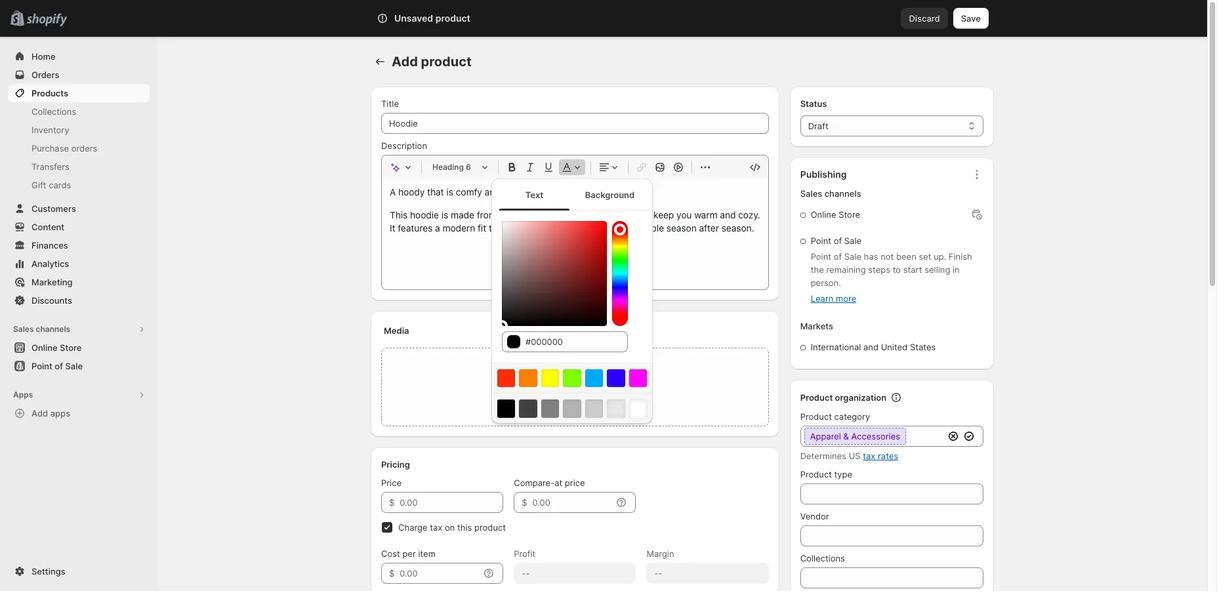 Task type: describe. For each thing, give the bounding box(es) containing it.
point of sale link
[[8, 357, 150, 375]]

point inside button
[[32, 361, 52, 372]]

product for product type
[[801, 469, 832, 480]]

at
[[555, 478, 563, 488]]

0 vertical spatial online store
[[811, 209, 861, 220]]

settings link
[[8, 563, 150, 581]]

discounts link
[[8, 291, 150, 310]]

discard button
[[902, 8, 948, 29]]

add apps button
[[8, 404, 150, 423]]

3d
[[607, 393, 617, 402]]

has
[[864, 251, 879, 262]]

united
[[881, 342, 908, 353]]

price
[[565, 478, 585, 488]]

1 vertical spatial tax
[[430, 523, 443, 533]]

selling
[[925, 265, 951, 275]]

$ for cost per item
[[389, 568, 395, 579]]

steps
[[869, 265, 891, 275]]

gift cards link
[[8, 176, 150, 194]]

sales inside button
[[13, 324, 34, 334]]

title
[[381, 98, 399, 109]]

compare-
[[514, 478, 555, 488]]

or
[[597, 393, 604, 402]]

per
[[403, 549, 416, 559]]

transfers
[[32, 161, 69, 172]]

pricing
[[381, 460, 410, 470]]

shopify image
[[26, 14, 67, 27]]

set
[[919, 251, 932, 262]]

more
[[836, 293, 857, 304]]

background
[[585, 190, 635, 200]]

accepts
[[504, 393, 534, 402]]

Product type text field
[[801, 484, 984, 505]]

product type
[[801, 469, 853, 480]]

item
[[418, 549, 436, 559]]

product for product category
[[801, 412, 832, 422]]

cards
[[49, 180, 71, 190]]

0 vertical spatial channels
[[825, 188, 862, 199]]

channels inside button
[[36, 324, 70, 334]]

discard
[[909, 13, 940, 24]]

0 vertical spatial of
[[834, 236, 842, 246]]

accepts images, videos, or 3d models
[[504, 393, 646, 402]]

profit
[[514, 549, 536, 559]]

Profit text field
[[514, 563, 636, 584]]

settings
[[32, 566, 65, 577]]

images,
[[537, 393, 566, 402]]

upload new button
[[515, 372, 575, 390]]

type
[[835, 469, 853, 480]]

to
[[893, 265, 901, 275]]

0 horizontal spatial collections
[[32, 106, 76, 117]]

discounts
[[32, 295, 72, 306]]

marketing link
[[8, 273, 150, 291]]

online store inside button
[[32, 343, 82, 353]]

Price text field
[[400, 492, 504, 513]]

charge
[[398, 523, 428, 533]]

orders link
[[8, 66, 150, 84]]

online store link
[[8, 339, 150, 357]]

save button
[[954, 8, 989, 29]]

point inside point of sale has not been set up. finish the remaining steps to start selling in person. learn more
[[811, 251, 832, 262]]

add apps
[[32, 408, 70, 419]]

sales channels button
[[8, 320, 150, 339]]

collections link
[[8, 102, 150, 121]]

apps
[[13, 390, 33, 400]]

0 vertical spatial sale
[[845, 236, 862, 246]]

heading
[[433, 162, 464, 172]]

in
[[953, 265, 960, 275]]

finances
[[32, 240, 68, 251]]

orders
[[71, 143, 97, 154]]

transfers link
[[8, 158, 150, 176]]

purchase
[[32, 143, 69, 154]]

marketing
[[32, 277, 73, 288]]

remaining
[[827, 265, 866, 275]]

Collections text field
[[801, 568, 984, 589]]

point of sale inside the point of sale link
[[32, 361, 83, 372]]

products link
[[8, 84, 150, 102]]

purchase orders link
[[8, 139, 150, 158]]

inventory
[[32, 125, 69, 135]]

text tab panel
[[492, 211, 653, 424]]

charge tax on this product
[[398, 523, 506, 533]]

$ for price
[[389, 498, 395, 508]]

sale inside point of sale has not been set up. finish the remaining steps to start selling in person. learn more
[[845, 251, 862, 262]]

compare-at price
[[514, 478, 585, 488]]

price
[[381, 478, 402, 488]]

the
[[811, 265, 824, 275]]

Product category text field
[[801, 426, 945, 447]]

apps
[[50, 408, 70, 419]]

finances link
[[8, 236, 150, 255]]

cost per item
[[381, 549, 436, 559]]

1 horizontal spatial online
[[811, 209, 837, 220]]

gift cards
[[32, 180, 71, 190]]

content link
[[8, 218, 150, 236]]

upload new
[[523, 375, 568, 385]]

heading 6
[[433, 162, 471, 172]]

unsaved
[[395, 12, 433, 24]]

international
[[811, 342, 861, 353]]

store inside button
[[60, 343, 82, 353]]

and
[[864, 342, 879, 353]]

Vendor text field
[[801, 526, 984, 547]]

tab list containing text
[[497, 179, 648, 211]]

0 vertical spatial sales
[[801, 188, 823, 199]]

2 vertical spatial product
[[475, 523, 506, 533]]

orders
[[32, 70, 59, 80]]

learn more link
[[811, 293, 857, 304]]

vendor
[[801, 511, 829, 522]]

determines us tax rates
[[801, 451, 899, 461]]

sale inside button
[[65, 361, 83, 372]]

save
[[961, 13, 981, 24]]



Task type: locate. For each thing, give the bounding box(es) containing it.
#000000 text field
[[526, 331, 628, 353]]

$ down cost
[[389, 568, 395, 579]]

$
[[389, 498, 395, 508], [522, 498, 527, 508], [389, 568, 395, 579]]

on
[[445, 523, 455, 533]]

6
[[466, 162, 471, 172]]

2 vertical spatial sale
[[65, 361, 83, 372]]

cost
[[381, 549, 400, 559]]

0 vertical spatial point
[[811, 236, 832, 246]]

online store button
[[0, 339, 158, 357]]

sales down discounts
[[13, 324, 34, 334]]

products
[[32, 88, 68, 98]]

0 vertical spatial point of sale
[[811, 236, 862, 246]]

gift
[[32, 180, 46, 190]]

search
[[435, 13, 463, 24]]

channels down publishing
[[825, 188, 862, 199]]

add inside button
[[32, 408, 48, 419]]

1 vertical spatial point
[[811, 251, 832, 262]]

0 horizontal spatial point of sale
[[32, 361, 83, 372]]

point of sale has not been set up. finish the remaining steps to start selling in person. learn more
[[811, 251, 973, 304]]

add for add apps
[[32, 408, 48, 419]]

heading 6 button
[[427, 160, 493, 175]]

of
[[834, 236, 842, 246], [834, 251, 842, 262], [55, 361, 63, 372]]

channels
[[825, 188, 862, 199], [36, 324, 70, 334]]

product for product organization
[[801, 393, 833, 403]]

1 vertical spatial add
[[32, 408, 48, 419]]

0 horizontal spatial sales
[[13, 324, 34, 334]]

3 product from the top
[[801, 469, 832, 480]]

2 product from the top
[[801, 412, 832, 422]]

1 vertical spatial point of sale
[[32, 361, 83, 372]]

product
[[436, 12, 471, 24], [421, 54, 472, 70], [475, 523, 506, 533]]

product for add product
[[421, 54, 472, 70]]

$ down compare-
[[522, 498, 527, 508]]

0 vertical spatial sales channels
[[801, 188, 862, 199]]

purchase orders
[[32, 143, 97, 154]]

1 horizontal spatial collections
[[801, 553, 845, 564]]

learn
[[811, 293, 834, 304]]

Title text field
[[381, 113, 769, 134]]

home
[[32, 51, 56, 62]]

1 horizontal spatial store
[[839, 209, 861, 220]]

1 horizontal spatial online store
[[811, 209, 861, 220]]

collections up inventory
[[32, 106, 76, 117]]

publishing
[[801, 169, 847, 180]]

product category
[[801, 412, 871, 422]]

videos,
[[568, 393, 595, 402]]

1 horizontal spatial sales
[[801, 188, 823, 199]]

channels down discounts
[[36, 324, 70, 334]]

Cost per item text field
[[400, 563, 480, 584]]

description
[[381, 140, 427, 151]]

tab list
[[497, 179, 648, 211]]

1 vertical spatial store
[[60, 343, 82, 353]]

organization
[[835, 393, 887, 403]]

search button
[[414, 8, 794, 29]]

sales channels
[[801, 188, 862, 199], [13, 324, 70, 334]]

1 vertical spatial channels
[[36, 324, 70, 334]]

up.
[[934, 251, 947, 262]]

tax rates link
[[863, 451, 899, 461]]

1 product from the top
[[801, 393, 833, 403]]

background button
[[572, 179, 648, 211]]

point of sale down the online store link
[[32, 361, 83, 372]]

$ for compare-at price
[[522, 498, 527, 508]]

1 horizontal spatial point of sale
[[811, 236, 862, 246]]

markets
[[801, 321, 834, 331]]

upload
[[523, 375, 550, 385]]

point of sale button
[[0, 357, 158, 375]]

online down publishing
[[811, 209, 837, 220]]

2 vertical spatial point
[[32, 361, 52, 372]]

sales channels down publishing
[[801, 188, 862, 199]]

text
[[526, 190, 544, 200]]

add
[[392, 54, 418, 70], [32, 408, 48, 419]]

online up the point of sale link
[[32, 343, 58, 353]]

2 vertical spatial product
[[801, 469, 832, 480]]

tax right us
[[863, 451, 876, 461]]

tax
[[863, 451, 876, 461], [430, 523, 443, 533]]

0 horizontal spatial tax
[[430, 523, 443, 533]]

online
[[811, 209, 837, 220], [32, 343, 58, 353]]

of inside button
[[55, 361, 63, 372]]

us
[[849, 451, 861, 461]]

0 horizontal spatial channels
[[36, 324, 70, 334]]

point of sale up remaining
[[811, 236, 862, 246]]

1 vertical spatial sale
[[845, 251, 862, 262]]

sale
[[845, 236, 862, 246], [845, 251, 862, 262], [65, 361, 83, 372]]

models
[[619, 393, 646, 402]]

been
[[897, 251, 917, 262]]

add left the apps
[[32, 408, 48, 419]]

sales channels inside button
[[13, 324, 70, 334]]

analytics link
[[8, 255, 150, 273]]

product for unsaved product
[[436, 12, 471, 24]]

1 vertical spatial sales
[[13, 324, 34, 334]]

0 vertical spatial store
[[839, 209, 861, 220]]

0 vertical spatial product
[[801, 393, 833, 403]]

product down determines
[[801, 469, 832, 480]]

tax left on
[[430, 523, 443, 533]]

0 vertical spatial online
[[811, 209, 837, 220]]

text button
[[497, 179, 572, 211]]

add product
[[392, 54, 472, 70]]

product
[[801, 393, 833, 403], [801, 412, 832, 422], [801, 469, 832, 480]]

apps button
[[8, 386, 150, 404]]

margin
[[647, 549, 675, 559]]

1 vertical spatial collections
[[801, 553, 845, 564]]

inventory link
[[8, 121, 150, 139]]

1 vertical spatial sales channels
[[13, 324, 70, 334]]

draft
[[809, 121, 829, 131]]

start
[[904, 265, 923, 275]]

determines
[[801, 451, 847, 461]]

0 vertical spatial collections
[[32, 106, 76, 117]]

1 vertical spatial product
[[801, 412, 832, 422]]

product down search in the top of the page
[[421, 54, 472, 70]]

1 vertical spatial product
[[421, 54, 472, 70]]

home link
[[8, 47, 150, 66]]

0 horizontal spatial add
[[32, 408, 48, 419]]

product organization
[[801, 393, 887, 403]]

0 horizontal spatial online store
[[32, 343, 82, 353]]

sales down publishing
[[801, 188, 823, 199]]

category
[[835, 412, 871, 422]]

Compare-at price text field
[[533, 492, 613, 513]]

online store down publishing
[[811, 209, 861, 220]]

0 vertical spatial tax
[[863, 451, 876, 461]]

store
[[839, 209, 861, 220], [60, 343, 82, 353]]

person.
[[811, 278, 841, 288]]

product right unsaved
[[436, 12, 471, 24]]

sales channels down discounts
[[13, 324, 70, 334]]

media
[[384, 326, 409, 336]]

1 vertical spatial online store
[[32, 343, 82, 353]]

international and united states
[[811, 342, 936, 353]]

0 horizontal spatial store
[[60, 343, 82, 353]]

Margin text field
[[647, 563, 769, 584]]

add up title
[[392, 54, 418, 70]]

rates
[[878, 451, 899, 461]]

status
[[801, 98, 827, 109]]

0 horizontal spatial online
[[32, 343, 58, 353]]

1 horizontal spatial add
[[392, 54, 418, 70]]

this
[[458, 523, 472, 533]]

add for add product
[[392, 54, 418, 70]]

online store
[[811, 209, 861, 220], [32, 343, 82, 353]]

$ down price at the bottom left of page
[[389, 498, 395, 508]]

product down the product organization
[[801, 412, 832, 422]]

collections down vendor
[[801, 553, 845, 564]]

0 vertical spatial product
[[436, 12, 471, 24]]

2 vertical spatial of
[[55, 361, 63, 372]]

1 vertical spatial online
[[32, 343, 58, 353]]

1 vertical spatial of
[[834, 251, 842, 262]]

content
[[32, 222, 64, 232]]

online store up the point of sale link
[[32, 343, 82, 353]]

0 horizontal spatial sales channels
[[13, 324, 70, 334]]

online inside button
[[32, 343, 58, 353]]

finish
[[949, 251, 973, 262]]

product right this
[[475, 523, 506, 533]]

store up the point of sale link
[[60, 343, 82, 353]]

1 horizontal spatial channels
[[825, 188, 862, 199]]

analytics
[[32, 259, 69, 269]]

1 horizontal spatial tax
[[863, 451, 876, 461]]

product up product category
[[801, 393, 833, 403]]

1 horizontal spatial sales channels
[[801, 188, 862, 199]]

sales
[[801, 188, 823, 199], [13, 324, 34, 334]]

0 vertical spatial add
[[392, 54, 418, 70]]

not
[[881, 251, 894, 262]]

store down publishing
[[839, 209, 861, 220]]

of inside point of sale has not been set up. finish the remaining steps to start selling in person. learn more
[[834, 251, 842, 262]]



Task type: vqa. For each thing, say whether or not it's contained in the screenshot.
product for Add product
yes



